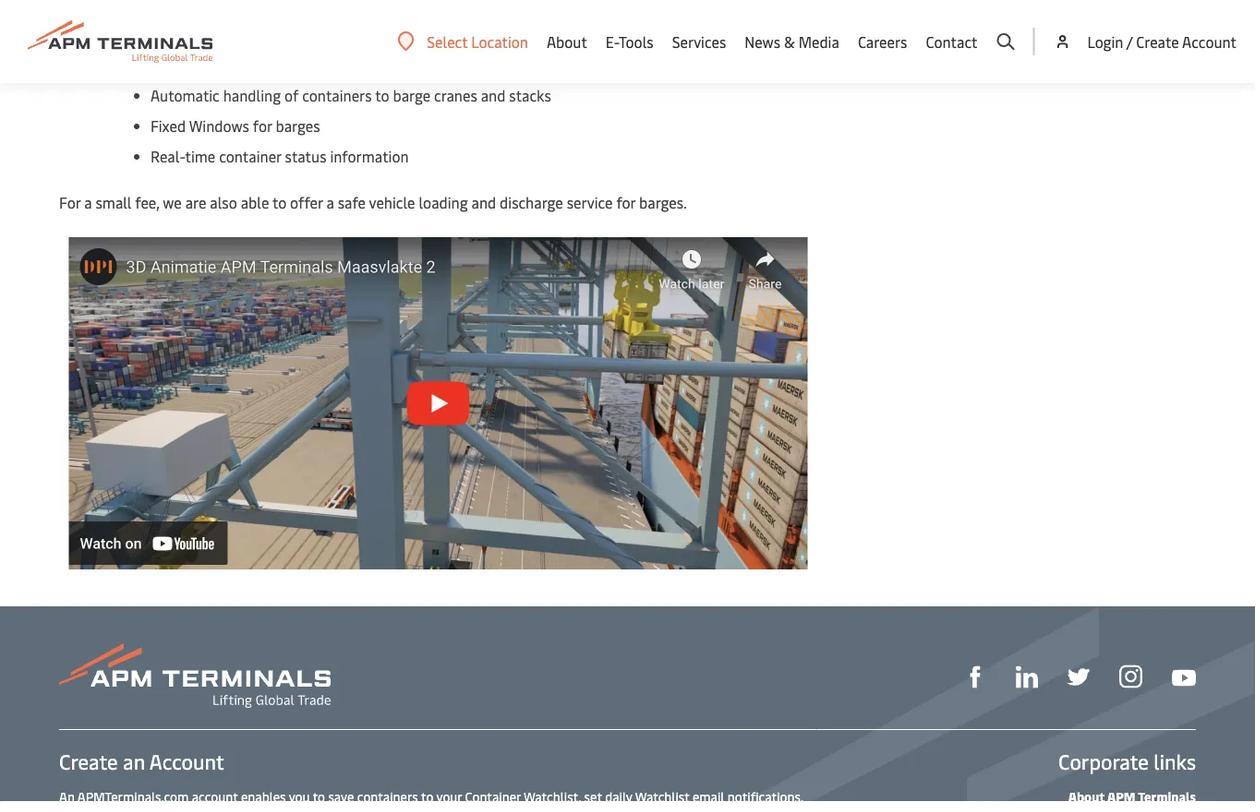 Task type: describe. For each thing, give the bounding box(es) containing it.
0 vertical spatial for
[[253, 116, 272, 136]]

are
[[185, 193, 206, 213]]

login / create account link
[[1054, 0, 1237, 83]]

corporate
[[1059, 748, 1149, 776]]

an
[[123, 748, 145, 776]]

1 horizontal spatial to
[[375, 85, 390, 105]]

1 vertical spatial stacks
[[509, 85, 551, 105]]

1 vertical spatial of
[[285, 85, 299, 105]]

handling
[[223, 85, 281, 105]]

linkedin image
[[1016, 667, 1039, 689]]

links
[[1154, 748, 1197, 776]]

1 horizontal spatial loading
[[419, 193, 468, 213]]

facebook image
[[965, 667, 987, 689]]

0 horizontal spatial loading
[[312, 24, 361, 44]]

select
[[427, 31, 468, 51]]

careers
[[858, 32, 908, 52]]

tools
[[619, 32, 654, 52]]

login / create account
[[1088, 31, 1237, 51]]

small
[[96, 193, 132, 213]]

information
[[330, 146, 409, 166]]

for a small fee, we are also able to offer a safe vehicle loading and discharge service for barges.
[[59, 193, 687, 213]]

unload
[[393, 24, 439, 44]]

fee,
[[135, 193, 159, 213]]

instagram image
[[1120, 666, 1143, 689]]

service
[[567, 193, 613, 213]]

0 horizontal spatial stacks
[[381, 55, 423, 75]]

discharge
[[500, 193, 563, 213]]

container for storage
[[262, 55, 324, 75]]

youtube image
[[1173, 670, 1197, 687]]

about button
[[547, 0, 588, 83]]

container for status
[[219, 146, 282, 166]]

e-tools
[[606, 32, 654, 52]]

storage
[[328, 55, 378, 75]]

location
[[471, 31, 529, 51]]

/
[[1127, 31, 1133, 51]]

1 vertical spatial create
[[59, 748, 118, 776]]

the
[[442, 24, 465, 44]]

1 a from the left
[[84, 193, 92, 213]]

fixed
[[151, 116, 186, 136]]

for
[[59, 193, 81, 213]]

fixed windows for barges
[[151, 116, 320, 136]]

0 vertical spatial and
[[365, 24, 390, 44]]

news
[[745, 32, 781, 52]]

0 vertical spatial create
[[1137, 31, 1180, 51]]

largest
[[468, 24, 514, 44]]

media
[[799, 32, 840, 52]]

safe
[[338, 193, 366, 213]]

1 vertical spatial and
[[481, 85, 506, 105]]

login
[[1088, 31, 1124, 51]]

linkedin__x28_alt_x29__3_ link
[[1016, 664, 1039, 689]]

automatic handling of containers to barge cranes and stacks
[[151, 85, 551, 105]]



Task type: locate. For each thing, give the bounding box(es) containing it.
fill 44 link
[[1068, 664, 1090, 689]]

1 vertical spatial loading
[[419, 193, 468, 213]]

status
[[285, 146, 327, 166]]

you tube link
[[1173, 665, 1197, 688]]

1 vertical spatial account
[[149, 748, 224, 776]]

0 vertical spatial account
[[1183, 31, 1237, 51]]

stacks down unload
[[381, 55, 423, 75]]

careers button
[[858, 0, 908, 83]]

&
[[784, 32, 795, 52]]

0 horizontal spatial create
[[59, 748, 118, 776]]

2 a from the left
[[327, 193, 334, 213]]

containers
[[302, 85, 372, 105]]

services
[[672, 32, 727, 52]]

vehicle
[[369, 193, 415, 213]]

news & media
[[745, 32, 840, 52]]

loading
[[312, 24, 361, 44], [419, 193, 468, 213]]

corporate links
[[1059, 748, 1197, 776]]

barges up status at the top
[[276, 116, 320, 136]]

cranes up dedicated
[[193, 24, 236, 44]]

1 horizontal spatial for
[[617, 193, 636, 213]]

create left an
[[59, 748, 118, 776]]

1 horizontal spatial barge
[[393, 85, 431, 105]]

container down the fixed windows for barges
[[219, 146, 282, 166]]

0 vertical spatial stacks
[[381, 55, 423, 75]]

1 vertical spatial cranes
[[434, 85, 478, 105]]

barge
[[151, 24, 189, 44]]

1 horizontal spatial stacks
[[509, 85, 551, 105]]

0 vertical spatial container
[[262, 55, 324, 75]]

time
[[185, 146, 216, 166]]

0 vertical spatial of
[[295, 24, 309, 44]]

news & media button
[[745, 0, 840, 83]]

instagram link
[[1120, 664, 1143, 689]]

dedicated barge container storage stacks
[[151, 55, 423, 75]]

1 horizontal spatial account
[[1183, 31, 1237, 51]]

account
[[1183, 31, 1237, 51], [149, 748, 224, 776]]

1 vertical spatial barges
[[276, 116, 320, 136]]

e-tools button
[[606, 0, 654, 83]]

0 horizontal spatial for
[[253, 116, 272, 136]]

loading right vehicle
[[419, 193, 468, 213]]

0 horizontal spatial account
[[149, 748, 224, 776]]

and left unload
[[365, 24, 390, 44]]

services button
[[672, 0, 727, 83]]

also
[[210, 193, 237, 213]]

able
[[241, 193, 269, 213]]

barge up handling
[[220, 55, 258, 75]]

cranes down select location button
[[434, 85, 478, 105]]

0 vertical spatial loading
[[312, 24, 361, 44]]

create right / on the top of the page
[[1137, 31, 1180, 51]]

to right able
[[272, 193, 287, 213]]

0 horizontal spatial a
[[84, 193, 92, 213]]

for
[[253, 116, 272, 136], [617, 193, 636, 213]]

and left discharge
[[472, 193, 496, 213]]

of
[[295, 24, 309, 44], [285, 85, 299, 105]]

container down capable
[[262, 55, 324, 75]]

barge
[[220, 55, 258, 75], [393, 85, 431, 105]]

real-
[[151, 146, 185, 166]]

barges right the largest
[[518, 24, 562, 44]]

of up dedicated barge container storage stacks
[[295, 24, 309, 44]]

1 vertical spatial to
[[272, 193, 287, 213]]

real-time container status information
[[151, 146, 412, 166]]

0 vertical spatial to
[[375, 85, 390, 105]]

barges
[[518, 24, 562, 44], [276, 116, 320, 136]]

2 vertical spatial and
[[472, 193, 496, 213]]

select location button
[[398, 31, 529, 52]]

shape link
[[965, 664, 987, 689]]

contact
[[926, 32, 978, 52]]

about
[[547, 32, 588, 52]]

dedicated
[[151, 55, 217, 75]]

barge cranes capable of loading and unload the largest barges
[[151, 24, 562, 44]]

1 horizontal spatial barges
[[518, 24, 562, 44]]

of down dedicated barge container storage stacks
[[285, 85, 299, 105]]

create
[[1137, 31, 1180, 51], [59, 748, 118, 776]]

0 horizontal spatial barge
[[220, 55, 258, 75]]

contact button
[[926, 0, 978, 83]]

apmt footer logo image
[[59, 644, 331, 709]]

0 horizontal spatial cranes
[[193, 24, 236, 44]]

1 horizontal spatial cranes
[[434, 85, 478, 105]]

stacks down location
[[509, 85, 551, 105]]

1 vertical spatial container
[[219, 146, 282, 166]]

1 horizontal spatial a
[[327, 193, 334, 213]]

container
[[262, 55, 324, 75], [219, 146, 282, 166]]

0 vertical spatial barge
[[220, 55, 258, 75]]

for down handling
[[253, 116, 272, 136]]

0 vertical spatial cranes
[[193, 24, 236, 44]]

barge down unload
[[393, 85, 431, 105]]

offer
[[290, 193, 323, 213]]

and down location
[[481, 85, 506, 105]]

for right service
[[617, 193, 636, 213]]

and
[[365, 24, 390, 44], [481, 85, 506, 105], [472, 193, 496, 213]]

we
[[163, 193, 182, 213]]

0 horizontal spatial to
[[272, 193, 287, 213]]

stacks
[[381, 55, 423, 75], [509, 85, 551, 105]]

a right the for
[[84, 193, 92, 213]]

1 vertical spatial barge
[[393, 85, 431, 105]]

1 vertical spatial for
[[617, 193, 636, 213]]

cranes
[[193, 24, 236, 44], [434, 85, 478, 105]]

a left 'safe' at left
[[327, 193, 334, 213]]

a
[[84, 193, 92, 213], [327, 193, 334, 213]]

create an account
[[59, 748, 224, 776]]

to down storage
[[375, 85, 390, 105]]

loading up storage
[[312, 24, 361, 44]]

select location
[[427, 31, 529, 51]]

automatic
[[151, 85, 220, 105]]

windows
[[189, 116, 249, 136]]

barges.
[[639, 193, 687, 213]]

0 horizontal spatial barges
[[276, 116, 320, 136]]

account right an
[[149, 748, 224, 776]]

1 horizontal spatial create
[[1137, 31, 1180, 51]]

twitter image
[[1068, 667, 1090, 689]]

capable
[[239, 24, 291, 44]]

0 vertical spatial barges
[[518, 24, 562, 44]]

to
[[375, 85, 390, 105], [272, 193, 287, 213]]

e-
[[606, 32, 619, 52]]

account right / on the top of the page
[[1183, 31, 1237, 51]]



Task type: vqa. For each thing, say whether or not it's contained in the screenshot.
also at the left of page
yes



